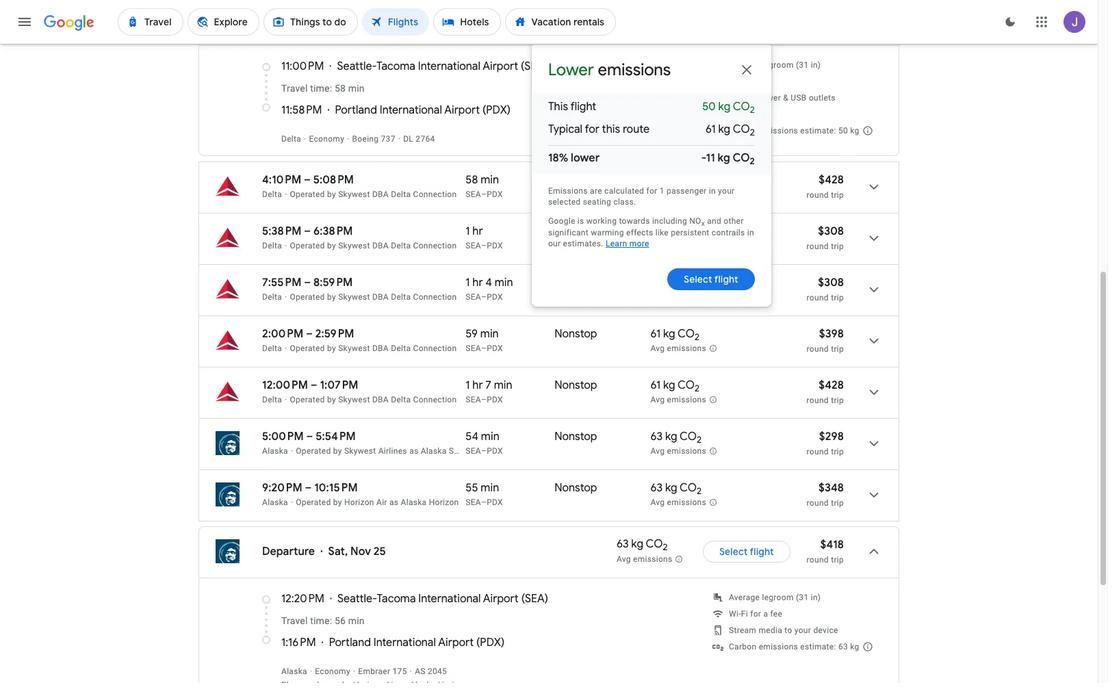Task type: locate. For each thing, give the bounding box(es) containing it.
your
[[718, 186, 735, 196], [795, 626, 812, 635]]

1 vertical spatial sat, nov 25
[[328, 545, 386, 559]]

1 vertical spatial -
[[652, 191, 654, 200]]

(31 up stream media to your device
[[796, 593, 809, 603]]

2 $428 from the top
[[819, 379, 844, 392]]

operated down '2:00 pm – 2:59 pm'
[[290, 344, 325, 353]]

- down 57 in the right top of the page
[[652, 191, 654, 200]]

trip down '348 us dollars' text field
[[831, 499, 844, 508]]

2 vertical spatial 50
[[839, 126, 848, 136]]

legroom inside average legroom (31 in) free wi-fi
[[762, 60, 794, 70]]

1 sat, from the top
[[328, 12, 348, 26]]

25 for 63
[[374, 545, 386, 559]]

operated by skywest dba delta connection for 2:00 pm – 2:59 pm
[[290, 344, 457, 353]]

by down the 5:54 pm
[[333, 446, 342, 456]]

1 inside the 1 hr sea – pdx
[[466, 225, 470, 238]]

operated down '4:10 pm – 5:08 pm'
[[290, 190, 325, 199]]

1 for 1 hr 7 min
[[466, 379, 470, 392]]

0 vertical spatial $428
[[819, 173, 844, 187]]

alaska down 1:16 pm
[[281, 667, 307, 677]]

connection for 1 hr
[[413, 241, 457, 251]]

0 vertical spatial average
[[729, 60, 760, 70]]

round down 428 us dollars text field
[[807, 396, 829, 405]]

2 legroom from the top
[[762, 593, 794, 603]]

1 vertical spatial 50
[[703, 100, 716, 114]]

nonstop flight. element for 55 min
[[555, 481, 597, 497]]

0 vertical spatial portland international airport ( pdx )
[[335, 103, 511, 117]]

57 kg co 2
[[651, 173, 702, 189]]

1 vertical spatial wi-
[[729, 609, 741, 619]]

selected
[[548, 197, 581, 207]]

0 vertical spatial tacoma
[[377, 60, 416, 73]]

fi up the power
[[760, 77, 767, 86]]

min right 55
[[481, 481, 499, 495]]

economy left embraer
[[315, 667, 351, 677]]

trip down 428 us dollars text field
[[831, 396, 844, 405]]

8 trip from the top
[[831, 555, 844, 565]]

0 vertical spatial carbon
[[729, 126, 757, 136]]

$308 left flight details. leaves seattle-tacoma international airport at 7:55 pm on saturday, november 25 and arrives at portland international airport at 8:59 pm on saturday, november 25. image
[[818, 276, 844, 290]]

1 vertical spatial portland international airport ( pdx )
[[329, 636, 505, 650]]

Departure time: 5:38 PM. text field
[[262, 225, 302, 238]]

1 seattle-tacoma international airport ( sea ) from the top
[[337, 60, 548, 73]]

operated by skywest dba delta connection down 5:08 pm text field on the top left of the page
[[290, 190, 457, 199]]

1 vertical spatial 58
[[466, 173, 478, 187]]

2 horizontal spatial for
[[751, 609, 762, 619]]

skywest down 5:08 pm text field on the top left of the page
[[338, 190, 370, 199]]

connection left 59 min sea – pdx
[[413, 344, 457, 353]]

5 nonstop from the top
[[555, 430, 597, 444]]

3 nonstop from the top
[[555, 327, 597, 341]]

1 $428 from the top
[[819, 173, 844, 187]]

legroom
[[762, 60, 794, 70], [762, 593, 794, 603]]

operated for 2:00 pm
[[290, 344, 325, 353]]

trip down $308 text field
[[831, 293, 844, 303]]

round inside "$418 round trip"
[[807, 555, 829, 565]]

co inside 50 kg co 2 typical for this route
[[733, 100, 750, 114]]

in right contrails
[[748, 228, 755, 237]]

Departure time: 11:00 PM. text field
[[281, 60, 324, 73]]

select up average legroom (31 in)
[[720, 546, 748, 558]]

0 vertical spatial fi
[[760, 77, 767, 86]]

2 carbon from the top
[[729, 642, 757, 652]]

min right 59
[[481, 327, 499, 341]]

58
[[335, 83, 346, 94], [466, 173, 478, 187]]

(31 inside average legroom (31 in) free wi-fi
[[796, 60, 809, 70]]

1 vertical spatial portland
[[329, 636, 371, 650]]

emissions are calculated for 1 passenger in your selected seating class.
[[548, 186, 735, 207]]

4 nonstop from the top
[[555, 379, 597, 392]]

0 vertical spatial -
[[702, 152, 706, 165]]

trip down 308 us dollars text box
[[831, 242, 844, 251]]

0 vertical spatial (31
[[796, 60, 809, 70]]

1 vertical spatial seattle-
[[338, 592, 377, 606]]

1 inside 1 hr 4 min sea – pdx
[[466, 276, 470, 290]]

2 nov from the top
[[351, 545, 371, 559]]

hr inside 1 hr 7 min sea – pdx
[[473, 379, 483, 392]]

1 connection from the top
[[413, 190, 457, 199]]

- for 7%
[[652, 191, 654, 200]]

3 operated by skywest dba delta connection from the top
[[290, 292, 457, 302]]

1 vertical spatial fi
[[741, 609, 748, 619]]

6 round from the top
[[807, 447, 829, 457]]

0 vertical spatial wi-
[[748, 77, 760, 86]]

by for 2:59 pm
[[327, 344, 336, 353]]

2 horizontal spatial flight
[[750, 546, 774, 558]]

more
[[630, 239, 650, 248]]

trip inside "$418 round trip"
[[831, 555, 844, 565]]

tacoma
[[377, 60, 416, 73], [377, 592, 416, 606]]

operated for 5:38 pm
[[290, 241, 325, 251]]

in) for average legroom (31 in) free wi-fi
[[811, 60, 821, 70]]

seat
[[739, 93, 756, 103]]

power
[[758, 93, 781, 103]]

2
[[750, 104, 755, 116], [750, 127, 755, 139], [750, 156, 755, 167], [697, 177, 702, 189], [695, 229, 700, 240], [695, 280, 700, 292], [695, 332, 700, 343], [695, 383, 700, 395], [697, 434, 702, 446], [697, 486, 702, 497], [663, 542, 668, 554]]

175
[[393, 667, 407, 677]]

0 horizontal spatial horizon
[[344, 498, 374, 507]]

2 horizon from the left
[[429, 498, 459, 507]]

2 round from the top
[[807, 242, 829, 251]]

428 US dollars text field
[[819, 173, 844, 187]]

nov
[[351, 12, 371, 26], [351, 545, 371, 559]]

by down 10:15 pm text field
[[333, 498, 342, 507]]

hr for 4
[[473, 276, 483, 290]]

1 vertical spatial average
[[729, 593, 760, 603]]

google is working towards including no x
[[548, 216, 705, 228]]

delta
[[281, 134, 301, 144], [262, 190, 282, 199], [391, 190, 411, 199], [262, 241, 282, 251], [391, 241, 411, 251], [262, 292, 282, 302], [391, 292, 411, 302], [262, 344, 282, 353], [391, 344, 411, 353], [262, 395, 282, 405], [391, 395, 411, 405]]

pdx inside 59 min sea – pdx
[[487, 344, 503, 353]]

nonstop for 55 min
[[555, 481, 597, 495]]

1 vertical spatial economy
[[315, 667, 351, 677]]

select flight
[[684, 273, 739, 285], [720, 546, 774, 558]]

1 for 1 hr 4 min
[[466, 276, 470, 290]]

sea
[[525, 60, 545, 73], [466, 190, 481, 199], [466, 241, 481, 251], [466, 292, 481, 302], [466, 344, 481, 353], [466, 395, 481, 405], [466, 446, 481, 456], [466, 498, 481, 507], [525, 592, 545, 606]]

round down 308 us dollars text box
[[807, 242, 829, 251]]

2 tacoma from the top
[[377, 592, 416, 606]]

carbon
[[729, 126, 757, 136], [729, 642, 757, 652]]

embraer 175
[[358, 667, 407, 677]]

61 kg co 2
[[706, 123, 755, 139], [651, 327, 700, 343], [651, 379, 700, 395]]

1 vertical spatial $428
[[819, 379, 844, 392]]

flight details. leaves seattle-tacoma international airport at 5:00 pm on saturday, november 25 and arrives at portland international airport at 5:54 pm on saturday, november 25. image
[[858, 427, 891, 460]]

round inside "$298 round trip"
[[807, 447, 829, 457]]

avg emissions
[[651, 344, 707, 353], [651, 395, 707, 405], [651, 447, 707, 456], [651, 498, 707, 508], [617, 554, 673, 564]]

3 dba from the top
[[372, 292, 389, 302]]

your right to
[[795, 626, 812, 635]]

trip inside $348 round trip
[[831, 499, 844, 508]]

carbon for carbon emissions estimate: 50 kg
[[729, 126, 757, 136]]

2 nonstop flight. element from the top
[[555, 225, 597, 240]]

4 connection from the top
[[413, 344, 457, 353]]

1 inside 1 hr 7 min sea – pdx
[[466, 379, 470, 392]]

– inside 54 min sea – pdx
[[481, 446, 487, 456]]

0 vertical spatial your
[[718, 186, 735, 196]]

5 dba from the top
[[372, 395, 389, 405]]

5 round from the top
[[807, 396, 829, 405]]

1 vertical spatial your
[[795, 626, 812, 635]]

in-seat power & usb outlets
[[729, 93, 836, 103]]

298 US dollars text field
[[820, 430, 844, 444]]

nonstop flight. element for 59 min
[[555, 327, 597, 343]]

1 horizontal spatial horizon
[[429, 498, 459, 507]]

min up boeing
[[348, 83, 365, 94]]

dba for 6:38 pm
[[372, 241, 389, 251]]

operated by skywest dba delta connection
[[290, 190, 457, 199], [290, 241, 457, 251], [290, 292, 457, 302], [290, 344, 457, 353], [290, 395, 457, 405]]

1 vertical spatial travel
[[281, 616, 308, 627]]

2 vertical spatial 61 kg co 2
[[651, 379, 700, 395]]

1 vertical spatial 25
[[374, 545, 386, 559]]

seattle- for 11:00 pm
[[337, 60, 377, 73]]

0 vertical spatial legroom
[[762, 60, 794, 70]]

7:55 pm
[[262, 276, 302, 290]]

0 vertical spatial 63 kg co 2
[[651, 430, 702, 446]]

connection for 59 min
[[413, 344, 457, 353]]

min inside 1 hr 4 min sea – pdx
[[495, 276, 513, 290]]

0 horizontal spatial 50
[[616, 4, 629, 18]]

2 dba from the top
[[372, 241, 389, 251]]

0 vertical spatial 25
[[374, 12, 386, 26]]

1 vertical spatial tacoma
[[377, 592, 416, 606]]

nonstop flight. element
[[555, 173, 597, 189], [555, 225, 597, 240], [555, 327, 597, 343], [555, 379, 597, 394], [555, 430, 597, 446], [555, 481, 597, 497]]

1 horizontal spatial wi-
[[748, 77, 760, 86]]

1 vertical spatial 63 kg co 2
[[651, 481, 702, 497]]

– down total duration 58 min. element
[[481, 190, 487, 199]]

12:20 pm
[[281, 592, 325, 606]]

kg inside the 57 kg co 2
[[665, 173, 678, 187]]

1 vertical spatial estimate:
[[801, 642, 837, 652]]

0 vertical spatial travel
[[281, 83, 308, 94]]

5:38 pm – 6:38 pm
[[262, 225, 353, 238]]

0 vertical spatial $428 round trip
[[807, 173, 844, 200]]

0 vertical spatial select
[[684, 273, 713, 285]]

0 vertical spatial sat,
[[328, 12, 348, 26]]

0 horizontal spatial 58
[[335, 83, 346, 94]]

50 left in-
[[703, 100, 716, 114]]

round for 55 min
[[807, 499, 829, 508]]

estimate: down device
[[801, 642, 837, 652]]

dba for 8:59 pm
[[372, 292, 389, 302]]

0 vertical spatial time:
[[310, 83, 332, 94]]

1 hr from the top
[[473, 225, 483, 238]]

1 vertical spatial $308
[[818, 276, 844, 290]]

estimate: for 63
[[801, 642, 837, 652]]

portland for 11:58 pm
[[335, 103, 377, 117]]

select flight down contrails
[[684, 273, 739, 285]]

economy down 11:58 pm text box
[[309, 134, 345, 144]]

hr inside 1 hr 4 min sea – pdx
[[473, 276, 483, 290]]

Departure time: 5:00 PM. text field
[[262, 430, 304, 444]]

total duration 58 min. element
[[466, 173, 555, 189]]

-
[[702, 152, 706, 165], [652, 191, 654, 200]]

skywest for 5:08 pm
[[338, 190, 370, 199]]

0 vertical spatial in)
[[811, 60, 821, 70]]

skywest for 6:38 pm
[[338, 241, 370, 251]]

4 round from the top
[[807, 344, 829, 354]]

embraer
[[358, 667, 391, 677]]

2 horizontal spatial 50
[[839, 126, 848, 136]]

nonstop flight. element for 54 min
[[555, 430, 597, 446]]

0 horizontal spatial your
[[718, 186, 735, 196]]

carbon down live tv
[[729, 126, 757, 136]]

0 vertical spatial 58
[[335, 83, 346, 94]]

1 vertical spatial select
[[720, 546, 748, 558]]

departure for 50
[[262, 12, 315, 26]]

57
[[651, 173, 663, 187]]

trip for 54 min
[[831, 447, 844, 457]]

 image left "as"
[[410, 667, 412, 677]]

2 departure from the top
[[262, 545, 315, 559]]

avg emissions for $348
[[651, 498, 707, 508]]

1 horizontal spatial select
[[720, 546, 748, 558]]

departure up 12:20 pm
[[262, 545, 315, 559]]

0 vertical spatial sat, nov 25
[[328, 12, 386, 26]]

– inside 1 hr 4 min sea – pdx
[[481, 292, 487, 302]]

2:59 pm
[[315, 327, 354, 341]]

1 vertical spatial time:
[[310, 616, 332, 627]]

travel
[[281, 83, 308, 94], [281, 616, 308, 627]]

1 horizontal spatial fi
[[760, 77, 767, 86]]

min inside 58 min sea – pdx
[[481, 173, 499, 187]]

average up 'free'
[[729, 60, 760, 70]]

1 vertical spatial departure
[[262, 545, 315, 559]]

operated
[[290, 190, 325, 199], [290, 241, 325, 251], [290, 292, 325, 302], [290, 344, 325, 353], [290, 395, 325, 405], [296, 446, 331, 456], [296, 498, 331, 507]]

operated down 9:20 pm – 10:15 pm at left bottom
[[296, 498, 331, 507]]

4 dba from the top
[[372, 344, 389, 353]]

flight for bottommost select flight button
[[750, 546, 774, 558]]

(31
[[796, 60, 809, 70], [796, 593, 809, 603]]

– inside 55 min sea – pdx
[[481, 498, 487, 507]]

alaska for economy
[[281, 667, 307, 677]]

54
[[466, 430, 479, 444]]

1 trip from the top
[[831, 190, 844, 200]]

11
[[706, 152, 715, 165]]

dba for 5:08 pm
[[372, 190, 389, 199]]

operated down leaves seattle-tacoma international airport at 7:55 pm on saturday, november 25 and arrives at portland international airport at 8:59 pm on saturday, november 25. element on the top left of the page
[[290, 292, 325, 302]]

horizon left air
[[344, 498, 374, 507]]

5:00 pm – 5:54 pm
[[262, 430, 356, 444]]

emissions inside 61 kg co 2 avg emissions
[[667, 241, 707, 251]]

– down 7
[[481, 395, 487, 405]]

63 kg co 2 for $298
[[651, 430, 702, 446]]

348 US dollars text field
[[819, 481, 844, 495]]

61 kg co 2 for $398
[[651, 327, 700, 343]]

4 operated by skywest dba delta connection from the top
[[290, 344, 457, 353]]

None text field
[[548, 186, 755, 248]]

6 trip from the top
[[831, 447, 844, 457]]

– left the 5:54 pm 'text box'
[[306, 430, 313, 444]]

2 sat, nov 25 from the top
[[328, 545, 386, 559]]

in
[[709, 186, 716, 196], [748, 228, 755, 237]]

4:10 pm – 5:08 pm
[[262, 173, 354, 187]]

1 vertical spatial in
[[748, 228, 755, 237]]

by down 8:59 pm text box
[[327, 292, 336, 302]]

select flight button
[[668, 263, 755, 296], [703, 536, 791, 568]]

–
[[304, 173, 311, 187], [481, 190, 487, 199], [304, 225, 311, 238], [481, 241, 487, 251], [304, 276, 311, 290], [481, 292, 487, 302], [306, 327, 313, 341], [481, 344, 487, 353], [311, 379, 318, 392], [481, 395, 487, 405], [306, 430, 313, 444], [481, 446, 487, 456], [305, 481, 312, 495], [481, 498, 487, 507]]

portland
[[335, 103, 377, 117], [329, 636, 371, 650]]

1 seattle- from the top
[[337, 60, 377, 73]]

1 vertical spatial select flight
[[720, 546, 774, 558]]

fi inside average legroom (31 in) free wi-fi
[[760, 77, 767, 86]]

1 horizontal spatial 58
[[466, 173, 478, 187]]

min right 54
[[481, 430, 500, 444]]

1 in) from the top
[[811, 60, 821, 70]]

hr inside the 1 hr sea – pdx
[[473, 225, 483, 238]]

50 up $428 text box
[[839, 126, 848, 136]]

(
[[521, 60, 525, 73], [483, 103, 486, 117], [522, 592, 525, 606], [477, 636, 480, 650]]

select flight up average legroom (31 in)
[[720, 546, 774, 558]]

flight details. leaves seattle-tacoma international airport at 7:55 pm on saturday, november 25 and arrives at portland international airport at 8:59 pm on saturday, november 25. image
[[858, 273, 891, 306]]

0 vertical spatial departure
[[262, 12, 315, 26]]

round for 58 min
[[807, 190, 829, 200]]

2 travel from the top
[[281, 616, 308, 627]]

average inside average legroom (31 in) free wi-fi
[[729, 60, 760, 70]]

co inside 61 kg co 2 avg emissions
[[678, 225, 695, 238]]

your up other
[[718, 186, 735, 196]]

0 vertical spatial seattle-tacoma international airport ( sea )
[[337, 60, 548, 73]]

1 vertical spatial legroom
[[762, 593, 794, 603]]

operated by skywest dba delta connection down 2:59 pm text field
[[290, 344, 457, 353]]

kg inside -11 kg co 2
[[718, 152, 731, 165]]

alaska for operated by horizon air as alaska horizon
[[262, 498, 288, 507]]

travel up 1:16 pm text box
[[281, 616, 308, 627]]

$298 round trip
[[807, 430, 844, 457]]

$308 round trip up "$398"
[[807, 276, 844, 303]]

Departure time: 9:20 PM. text field
[[262, 481, 302, 495]]

avg for 59 min
[[651, 344, 665, 353]]

1 round from the top
[[807, 190, 829, 200]]

– down total duration 59 min. element
[[481, 344, 487, 353]]

skywest
[[338, 190, 370, 199], [338, 241, 370, 251], [338, 292, 370, 302], [338, 344, 370, 353], [338, 395, 370, 405], [344, 446, 376, 456]]

50
[[616, 4, 629, 18], [703, 100, 716, 114], [839, 126, 848, 136]]

total duration 1 hr 4 min. element
[[466, 276, 555, 292]]

alaska for operated by skywest airlines as alaska skywest
[[262, 446, 288, 456]]

operated for 4:10 pm
[[290, 190, 325, 199]]

wi- up stream
[[729, 609, 741, 619]]

select flight button down contrails
[[668, 263, 755, 296]]

select down 61 kg co 2 avg emissions
[[684, 273, 713, 285]]

1 vertical spatial 61 kg co 2
[[651, 327, 700, 343]]

-7% emissions
[[652, 191, 707, 200]]

round for 59 min
[[807, 344, 829, 354]]

)
[[545, 60, 548, 73], [507, 103, 511, 117], [545, 592, 549, 606], [501, 636, 505, 650]]

estimate: down "outlets"
[[801, 126, 837, 136]]

12:00 pm
[[262, 379, 308, 392]]

min up the total duration 1 hr. element
[[481, 173, 499, 187]]

a
[[764, 609, 769, 619]]

leaves seattle-tacoma international airport at 5:38 pm on saturday, november 25 and arrives at portland international airport at 6:38 pm on saturday, november 25. element
[[262, 225, 353, 238]]

trip inside "$298 round trip"
[[831, 447, 844, 457]]

emissions
[[548, 186, 588, 196]]

pdx inside 1 hr 4 min sea – pdx
[[487, 292, 503, 302]]

round down '348 us dollars' text field
[[807, 499, 829, 508]]

2 inside the 57 kg co 2
[[697, 177, 702, 189]]

5 operated by skywest dba delta connection from the top
[[290, 395, 457, 405]]

2 inside 61 kg co 2 avg emissions
[[695, 229, 700, 240]]

1 average from the top
[[729, 60, 760, 70]]

time: left 56
[[310, 616, 332, 627]]

0 vertical spatial hr
[[473, 225, 483, 238]]

portland up boeing
[[335, 103, 377, 117]]

1 hr sea – pdx
[[466, 225, 503, 251]]

1 vertical spatial for
[[647, 186, 658, 196]]

0 horizontal spatial as
[[390, 498, 399, 507]]

fi up stream
[[741, 609, 748, 619]]

Departure time: 4:10 PM. text field
[[262, 173, 301, 187]]

$308 for 308 us dollars text box
[[818, 225, 844, 238]]

6 nonstop from the top
[[555, 481, 597, 495]]

operated for 7:55 pm
[[290, 292, 325, 302]]

average up wi-fi for a fee
[[729, 593, 760, 603]]

1 time: from the top
[[310, 83, 332, 94]]

– inside the 1 hr sea – pdx
[[481, 241, 487, 251]]

your inside emissions are calculated for 1 passenger in your selected seating class.
[[718, 186, 735, 196]]

5 connection from the top
[[413, 395, 457, 405]]

carbon down stream
[[729, 642, 757, 652]]

in) inside average legroom (31 in) free wi-fi
[[811, 60, 821, 70]]

in)
[[811, 60, 821, 70], [811, 593, 821, 603]]

portland international airport ( pdx ) up "as"
[[329, 636, 505, 650]]

trip inside "$398 round trip"
[[831, 344, 844, 354]]

737
[[381, 134, 396, 144]]

flight details. leaves seattle-tacoma international airport at 5:38 pm on saturday, november 25 and arrives at portland international airport at 6:38 pm on saturday, november 25. image
[[858, 222, 891, 255]]

1 $308 round trip from the top
[[807, 225, 844, 251]]

as
[[410, 446, 419, 456], [390, 498, 399, 507]]

2 $308 round trip from the top
[[807, 276, 844, 303]]

1 nonstop flight. element from the top
[[555, 173, 597, 189]]

5 nonstop flight. element from the top
[[555, 430, 597, 446]]

for
[[585, 123, 600, 136], [647, 186, 658, 196], [751, 609, 762, 619]]

operated by skywest dba delta connection down "6:38 pm" text field
[[290, 241, 457, 251]]

legroom up fee on the bottom right of page
[[762, 593, 794, 603]]

3 connection from the top
[[413, 292, 457, 302]]

alaska
[[262, 446, 288, 456], [421, 446, 447, 456], [262, 498, 288, 507], [401, 498, 427, 507], [281, 667, 307, 677]]

our
[[548, 239, 561, 248]]

4 nonstop flight. element from the top
[[555, 379, 597, 394]]

1 legroom from the top
[[762, 60, 794, 70]]

0 vertical spatial seattle-
[[337, 60, 377, 73]]

avg
[[651, 241, 665, 251], [651, 344, 665, 353], [651, 395, 665, 405], [651, 447, 665, 456], [651, 498, 665, 508], [617, 554, 631, 564]]

1 horizontal spatial 50
[[703, 100, 716, 114]]

– down the total duration 54 min. element
[[481, 446, 487, 456]]

63
[[651, 430, 663, 444], [651, 481, 663, 495], [617, 538, 629, 552], [839, 642, 848, 652]]

$428 round trip
[[807, 173, 844, 200], [807, 379, 844, 405]]

– down 4
[[481, 292, 487, 302]]

0 vertical spatial $308
[[818, 225, 844, 238]]

estimate: for 50
[[801, 126, 837, 136]]

1 horizontal spatial as
[[410, 446, 419, 456]]

2 nonstop from the top
[[555, 225, 597, 238]]

1 horizontal spatial for
[[647, 186, 658, 196]]

– left 1:07 pm text field
[[311, 379, 318, 392]]

- inside -11 kg co 2
[[702, 152, 706, 165]]

2 trip from the top
[[831, 242, 844, 251]]

$308 round trip up $308 text field
[[807, 225, 844, 251]]

select for the top select flight button
[[684, 273, 713, 285]]

operated by skywest airlines as alaska skywest
[[296, 446, 482, 456]]

63 kg co 2
[[651, 430, 702, 446], [651, 481, 702, 497], [617, 538, 668, 554]]

1 departure from the top
[[262, 12, 315, 26]]

as right air
[[390, 498, 399, 507]]

learn
[[606, 239, 628, 248]]

1 $308 from the top
[[818, 225, 844, 238]]

sat, nov 25
[[328, 12, 386, 26], [328, 545, 386, 559]]

25
[[374, 12, 386, 26], [374, 545, 386, 559]]

operated by skywest dba delta connection for 12:00 pm – 1:07 pm
[[290, 395, 457, 405]]

0 vertical spatial in
[[709, 186, 716, 196]]

1 horizontal spatial flight
[[715, 273, 739, 285]]

avg for 55 min
[[651, 498, 665, 508]]

2 average from the top
[[729, 593, 760, 603]]

tacoma for 11:00 pm
[[377, 60, 416, 73]]

round inside "$398 round trip"
[[807, 344, 829, 354]]

time: for 11:00 pm
[[310, 83, 332, 94]]

50 up lower emissions
[[616, 4, 629, 18]]

3 nonstop flight. element from the top
[[555, 327, 597, 343]]

$348
[[819, 481, 844, 495]]

0 vertical spatial $308 round trip
[[807, 225, 844, 251]]

1 vertical spatial in)
[[811, 593, 821, 603]]

1 vertical spatial seattle-tacoma international airport ( sea )
[[338, 592, 549, 606]]

1 horizontal spatial -
[[702, 152, 706, 165]]

1 nonstop from the top
[[555, 173, 597, 187]]

2 $428 round trip from the top
[[807, 379, 844, 405]]

1 vertical spatial $428 round trip
[[807, 379, 844, 405]]

in inside and other significant warming effects like persistent contrails in our estimates.
[[748, 228, 755, 237]]

$308 round trip
[[807, 225, 844, 251], [807, 276, 844, 303]]

2 hr from the top
[[473, 276, 483, 290]]

50 inside popup button
[[616, 4, 629, 18]]

2 sat, from the top
[[328, 545, 348, 559]]

 image
[[398, 134, 401, 144], [291, 446, 293, 456], [291, 498, 293, 507], [310, 667, 312, 677], [353, 667, 356, 677], [410, 667, 412, 677]]

trip down $298
[[831, 447, 844, 457]]

0 horizontal spatial select
[[684, 273, 713, 285]]

portland international airport ( pdx ) up the 2764
[[335, 103, 511, 117]]

1 vertical spatial hr
[[473, 276, 483, 290]]

significant
[[548, 228, 589, 237]]

2 (31 from the top
[[796, 593, 809, 603]]

departure up 11:00 pm on the left
[[262, 12, 315, 26]]

1 dba from the top
[[372, 190, 389, 199]]

pdx
[[486, 103, 507, 117], [487, 190, 503, 199], [487, 241, 503, 251], [487, 292, 503, 302], [487, 344, 503, 353], [487, 395, 503, 405], [487, 446, 503, 456], [487, 498, 503, 507], [480, 636, 501, 650]]

0 vertical spatial portland
[[335, 103, 377, 117]]

1 carbon from the top
[[729, 126, 757, 136]]

1 (31 from the top
[[796, 60, 809, 70]]

Departure time: 12:00 PM. text field
[[262, 379, 308, 392]]

50 inside 50 kg co 2 typical for this route
[[703, 100, 716, 114]]

by down 2:59 pm text field
[[327, 344, 336, 353]]

(31 for average legroom (31 in) free wi-fi
[[796, 60, 809, 70]]

5 trip from the top
[[831, 396, 844, 405]]

skywest down 1:07 pm
[[338, 395, 370, 405]]

1 horizon from the left
[[344, 498, 374, 507]]

in) up "outlets"
[[811, 60, 821, 70]]

seattle- up travel time: 58 min
[[337, 60, 377, 73]]

flight details. leaves seattle-tacoma international airport at 4:10 pm on saturday, november 25 and arrives at portland international airport at 5:08 pm on saturday, november 25. image
[[858, 171, 891, 203]]

2 estimate: from the top
[[801, 642, 837, 652]]

2 25 from the top
[[374, 545, 386, 559]]

1 vertical spatial carbon
[[729, 642, 757, 652]]

trip down 418 us dollars text box
[[831, 555, 844, 565]]

1 $428 round trip from the top
[[807, 173, 844, 200]]

2 $308 from the top
[[818, 276, 844, 290]]

8 round from the top
[[807, 555, 829, 565]]

operated by skywest dba delta connection down 1:07 pm
[[290, 395, 457, 405]]

6 nonstop flight. element from the top
[[555, 481, 597, 497]]

min right 56
[[348, 616, 365, 627]]

min right 7
[[494, 379, 513, 392]]

connection
[[413, 190, 457, 199], [413, 241, 457, 251], [413, 292, 457, 302], [413, 344, 457, 353], [413, 395, 457, 405]]

round inside $348 round trip
[[807, 499, 829, 508]]

(31 for average legroom (31 in)
[[796, 593, 809, 603]]

0 vertical spatial flight
[[571, 100, 597, 114]]

2 in) from the top
[[811, 593, 821, 603]]

operated by horizon air as alaska horizon
[[296, 498, 459, 507]]

5:08 pm
[[313, 173, 354, 187]]

2 seattle-tacoma international airport ( sea ) from the top
[[338, 592, 549, 606]]

pdx inside 55 min sea – pdx
[[487, 498, 503, 507]]

total duration 55 min. element
[[466, 481, 555, 497]]

legroom right close dialog image
[[762, 60, 794, 70]]

$308 round trip for 308 us dollars text box
[[807, 225, 844, 251]]

1 sat, nov 25 from the top
[[328, 12, 386, 26]]

average
[[729, 60, 760, 70], [729, 593, 760, 603]]

1:16 pm
[[281, 636, 316, 650]]

1 vertical spatial $308 round trip
[[807, 276, 844, 303]]

time: down 11:00 pm on the left
[[310, 83, 332, 94]]

emissions
[[598, 60, 671, 80], [759, 126, 799, 136], [667, 191, 707, 200], [667, 241, 707, 251], [667, 344, 707, 353], [667, 395, 707, 405], [667, 447, 707, 456], [667, 498, 707, 508], [633, 554, 673, 564], [759, 642, 799, 652]]

sea inside 58 min sea – pdx
[[466, 190, 481, 199]]

2 operated by skywest dba delta connection from the top
[[290, 241, 457, 251]]

1 estimate: from the top
[[801, 126, 837, 136]]

308 US dollars text field
[[818, 276, 844, 290]]

sea inside 55 min sea – pdx
[[466, 498, 481, 507]]

avg for 1 hr 7 min
[[651, 395, 665, 405]]

Arrival time: 1:16 PM. text field
[[281, 636, 316, 650]]

time:
[[310, 83, 332, 94], [310, 616, 332, 627]]

398 US dollars text field
[[819, 327, 844, 341]]

7 round from the top
[[807, 499, 829, 508]]

1 25 from the top
[[374, 12, 386, 26]]

Arrival time: 5:08 PM. text field
[[313, 173, 354, 187]]

as for 10:15 pm
[[390, 498, 399, 507]]

outlets
[[809, 93, 836, 103]]

avg emissions for $428
[[651, 395, 707, 405]]

no
[[690, 216, 702, 226]]

0 vertical spatial for
[[585, 123, 600, 136]]

travel for 12:20 pm
[[281, 616, 308, 627]]

round down $308 text field
[[807, 293, 829, 303]]

nonstop flight. element for 58 min
[[555, 173, 597, 189]]

2 seattle- from the top
[[338, 592, 377, 606]]

carbon emissions estimate: 63 kg
[[729, 642, 860, 652]]

1 vertical spatial flight
[[715, 273, 739, 285]]

dba for 2:59 pm
[[372, 344, 389, 353]]

flight details. leaves seattle-tacoma international airport at 12:00 pm on saturday, november 25 and arrives at portland international airport at 1:07 pm on saturday, november 25. image
[[858, 376, 891, 409]]

operated by skywest dba delta connection for 4:10 pm – 5:08 pm
[[290, 190, 457, 199]]

trip
[[831, 190, 844, 200], [831, 242, 844, 251], [831, 293, 844, 303], [831, 344, 844, 354], [831, 396, 844, 405], [831, 447, 844, 457], [831, 499, 844, 508], [831, 555, 844, 565]]

2 vertical spatial hr
[[473, 379, 483, 392]]

skywest for 8:59 pm
[[338, 292, 370, 302]]

sat, for 63
[[328, 545, 348, 559]]

0 horizontal spatial fi
[[741, 609, 748, 619]]

skywest down the 5:54 pm 'text box'
[[344, 446, 376, 456]]

dba for 1:07 pm
[[372, 395, 389, 405]]

by down "6:38 pm" text field
[[327, 241, 336, 251]]

2 vertical spatial flight
[[750, 546, 774, 558]]

2 connection from the top
[[413, 241, 457, 251]]

4 trip from the top
[[831, 344, 844, 354]]

trip down $428 text box
[[831, 190, 844, 200]]

carbon emissions estimate: 50 kilograms element
[[729, 126, 860, 136]]

1 operated by skywest dba delta connection from the top
[[290, 190, 457, 199]]

– inside 58 min sea – pdx
[[481, 190, 487, 199]]

0 horizontal spatial in
[[709, 186, 716, 196]]

2045
[[428, 667, 447, 677]]

1 vertical spatial as
[[390, 498, 399, 507]]

skywest for 2:59 pm
[[338, 344, 370, 353]]

kg inside the kg co 2
[[664, 276, 676, 290]]

by down 5:08 pm text field on the top left of the page
[[327, 190, 336, 199]]

avg emissions for $298
[[651, 447, 707, 456]]

horizon
[[344, 498, 374, 507], [429, 498, 459, 507]]

1 vertical spatial (31
[[796, 593, 809, 603]]

carbon emissions estimate: 63 kilograms element
[[729, 642, 860, 652]]

nonstop for 1 hr
[[555, 225, 597, 238]]

1 travel from the top
[[281, 83, 308, 94]]

2 time: from the top
[[310, 616, 332, 627]]

-11 kg co 2
[[702, 152, 755, 167]]

connection left 1 hr 4 min sea – pdx
[[413, 292, 457, 302]]

0 horizontal spatial -
[[652, 191, 654, 200]]

0 vertical spatial nov
[[351, 12, 371, 26]]

flight down contrails
[[715, 273, 739, 285]]

alaska down 9:20 pm text box
[[262, 498, 288, 507]]

Arrival time: 6:38 PM. text field
[[314, 225, 353, 238]]

alaska right air
[[401, 498, 427, 507]]

portland down 56
[[329, 636, 371, 650]]

2 vertical spatial 63 kg co 2
[[617, 538, 668, 554]]

round down $298
[[807, 447, 829, 457]]

1 nov from the top
[[351, 12, 371, 26]]

average for average legroom (31 in)
[[729, 593, 760, 603]]

7 trip from the top
[[831, 499, 844, 508]]

0 horizontal spatial for
[[585, 123, 600, 136]]

3 hr from the top
[[473, 379, 483, 392]]

1 tacoma from the top
[[377, 60, 416, 73]]



Task type: describe. For each thing, give the bounding box(es) containing it.
56
[[335, 616, 346, 627]]

nov for 63
[[351, 545, 371, 559]]

Arrival time: 8:59 PM. text field
[[314, 276, 353, 290]]

nov for 50
[[351, 12, 371, 26]]

2 inside 50 kg co 2 typical for this route
[[750, 104, 755, 116]]

round for 1 hr
[[807, 242, 829, 251]]

travel for 11:00 pm
[[281, 83, 308, 94]]

class.
[[614, 197, 636, 207]]

select flight for the top select flight button
[[684, 273, 739, 285]]

boeing
[[352, 134, 379, 144]]

418 US dollars text field
[[821, 538, 844, 552]]

7:55 pm – 8:59 pm
[[262, 276, 353, 290]]

Arrival time: 1:07 PM. text field
[[320, 379, 358, 392]]

min inside 55 min sea – pdx
[[481, 481, 499, 495]]

co inside -11 kg co 2
[[733, 152, 750, 165]]

61 inside 61 kg co 2 avg emissions
[[651, 225, 661, 238]]

– inside 1 hr 7 min sea – pdx
[[481, 395, 487, 405]]

route
[[623, 123, 650, 136]]

$308 for $308 text field
[[818, 276, 844, 290]]

$308 round trip for $308 text field
[[807, 276, 844, 303]]

operated by skywest dba delta connection for 7:55 pm – 8:59 pm
[[290, 292, 457, 302]]

$398
[[819, 327, 844, 341]]

hr for sea
[[473, 225, 483, 238]]

Departure time: 7:55 PM. text field
[[262, 276, 302, 290]]

flight details. leaves seattle-tacoma international airport at 9:20 pm on saturday, november 25 and arrives at portland international airport at 10:15 pm on saturday, november 25. image
[[858, 479, 891, 512]]

Departure time: 2:00 PM. text field
[[262, 327, 303, 341]]

7%
[[654, 191, 665, 200]]

this flight
[[548, 100, 597, 114]]

dl 2764
[[403, 134, 435, 144]]

operated down leaves seattle-tacoma international airport at 5:00 pm on saturday, november 25 and arrives at portland international airport at 5:54 pm on saturday, november 25. element
[[296, 446, 331, 456]]

9:20 pm
[[262, 481, 302, 495]]

1:07 pm
[[320, 379, 358, 392]]

$418 round trip
[[807, 538, 844, 565]]

change appearance image
[[994, 5, 1027, 38]]

select flight for bottommost select flight button
[[720, 546, 774, 558]]

and
[[708, 216, 722, 226]]

learn more link
[[606, 239, 650, 248]]

average for average legroom (31 in) free wi-fi
[[729, 60, 760, 70]]

2:00 pm
[[262, 327, 303, 341]]

calculated
[[605, 186, 645, 196]]

as 2045
[[415, 667, 447, 677]]

total duration 59 min. element
[[466, 327, 555, 343]]

estimates.
[[563, 239, 604, 248]]

308 US dollars text field
[[818, 225, 844, 238]]

nonstop flight. element for 1 hr
[[555, 225, 597, 240]]

nonstop for 58 min
[[555, 173, 597, 187]]

operated by skywest dba delta connection for 5:38 pm – 6:38 pm
[[290, 241, 457, 251]]

trip for 55 min
[[831, 499, 844, 508]]

average legroom (31 in)
[[729, 593, 821, 603]]

seattle-tacoma international airport ( sea ) for 12:20 pm
[[338, 592, 549, 606]]

portland international airport ( pdx ) for 11:58 pm
[[335, 103, 511, 117]]

departure for 63
[[262, 545, 315, 559]]

in inside emissions are calculated for 1 passenger in your selected seating class.
[[709, 186, 716, 196]]

$418
[[821, 538, 844, 552]]

$428 round trip for 61
[[807, 379, 844, 405]]

2 vertical spatial for
[[751, 609, 762, 619]]

3 trip from the top
[[831, 293, 844, 303]]

average legroom (31 in) free wi-fi
[[729, 60, 821, 86]]

sat, nov 25 for 63
[[328, 545, 386, 559]]

working
[[587, 216, 617, 226]]

close dialog image
[[739, 62, 755, 78]]

hr for 7
[[473, 379, 483, 392]]

leaves seattle-tacoma international airport at 7:55 pm on saturday, november 25 and arrives at portland international airport at 8:59 pm on saturday, november 25. element
[[262, 276, 353, 290]]

trip for 1 hr 7 min
[[831, 396, 844, 405]]

11:58 pm
[[281, 103, 322, 117]]

Arrival time: 5:54 PM. text field
[[316, 430, 356, 444]]

device
[[814, 626, 839, 635]]

this
[[602, 123, 621, 136]]

sea inside 1 hr 7 min sea – pdx
[[466, 395, 481, 405]]

$428 for 57
[[819, 173, 844, 187]]

boeing 737
[[352, 134, 396, 144]]

for inside 50 kg co 2 typical for this route
[[585, 123, 600, 136]]

by for 8:59 pm
[[327, 292, 336, 302]]

nonstop flight. element for 1 hr 7 min
[[555, 379, 597, 394]]

seattle- for 12:20 pm
[[338, 592, 377, 606]]

wi-fi for a fee
[[729, 609, 783, 619]]

tv
[[747, 110, 758, 119]]

in-
[[729, 93, 739, 103]]

nonstop for 54 min
[[555, 430, 597, 444]]

and other significant warming effects like persistent contrails in our estimates.
[[548, 216, 755, 248]]

 image down 9:20 pm text box
[[291, 498, 293, 507]]

12:00 pm – 1:07 pm
[[262, 379, 358, 392]]

as for 5:54 pm
[[410, 446, 419, 456]]

google
[[548, 216, 576, 226]]

total duration 54 min. element
[[466, 430, 555, 446]]

0 vertical spatial select flight button
[[668, 263, 755, 296]]

 image left dl
[[398, 134, 401, 144]]

10:15 pm
[[314, 481, 358, 495]]

– inside 59 min sea – pdx
[[481, 344, 487, 353]]

persistent
[[671, 228, 710, 237]]

round for 1 hr 7 min
[[807, 396, 829, 405]]

connection for 58 min
[[413, 190, 457, 199]]

nonstop for 59 min
[[555, 327, 597, 341]]

58 inside 58 min sea – pdx
[[466, 173, 478, 187]]

typical
[[548, 123, 583, 136]]

– right "9:20 pm"
[[305, 481, 312, 495]]

7
[[486, 379, 492, 392]]

min inside 59 min sea – pdx
[[481, 327, 499, 341]]

lower emissions
[[548, 60, 671, 80]]

operated for 12:00 pm
[[290, 395, 325, 405]]

4
[[486, 276, 492, 290]]

avg for 54 min
[[651, 447, 665, 456]]

lower
[[548, 60, 594, 80]]

1 hr 7 min sea – pdx
[[466, 379, 513, 405]]

to
[[785, 626, 793, 635]]

kg inside 61 kg co 2 avg emissions
[[664, 225, 676, 238]]

travel time: 56 min
[[281, 616, 365, 627]]

– right '4:10 pm'
[[304, 173, 311, 187]]

50 for 50
[[616, 4, 629, 18]]

0 horizontal spatial flight
[[571, 100, 597, 114]]

– left 8:59 pm
[[304, 276, 311, 290]]

5:00 pm
[[262, 430, 304, 444]]

trip for 59 min
[[831, 344, 844, 354]]

trip for 58 min
[[831, 190, 844, 200]]

61 kg co 2 for $428
[[651, 379, 700, 395]]

50 for 50 kg co 2 typical for this route
[[703, 100, 716, 114]]

- for 11
[[702, 152, 706, 165]]

none text field containing emissions are calculated for 1 passenger in your selected seating class.
[[548, 186, 755, 248]]

skywest for 1:07 pm
[[338, 395, 370, 405]]

63 kg co 2 for $348
[[651, 481, 702, 497]]

contrails
[[712, 228, 745, 237]]

are
[[590, 186, 602, 196]]

co inside the kg co 2
[[678, 276, 695, 290]]

$298
[[820, 430, 844, 444]]

fee
[[771, 609, 783, 619]]

connection for 1 hr 4 min
[[413, 292, 457, 302]]

pdx inside the 1 hr sea – pdx
[[487, 241, 503, 251]]

avg inside 61 kg co 2 avg emissions
[[651, 241, 665, 251]]

air
[[377, 498, 387, 507]]

connection for 1 hr 7 min
[[413, 395, 457, 405]]

sea inside the 1 hr sea – pdx
[[466, 241, 481, 251]]

live
[[729, 110, 745, 119]]

pdx inside 58 min sea – pdx
[[487, 190, 503, 199]]

airlines
[[378, 446, 407, 456]]

Departure time: 12:20 PM. text field
[[281, 592, 325, 606]]

total duration 1 hr 7 min. element
[[466, 379, 555, 394]]

$428 round trip for 57
[[807, 173, 844, 200]]

seattle-tacoma international airport ( sea ) for 11:00 pm
[[337, 60, 548, 73]]

8:59 pm
[[314, 276, 353, 290]]

59
[[466, 327, 478, 341]]

main menu image
[[16, 14, 33, 30]]

flight for the top select flight button
[[715, 273, 739, 285]]

 image left embraer
[[353, 667, 356, 677]]

0 vertical spatial economy
[[309, 134, 345, 144]]

x
[[702, 220, 705, 228]]

kg co 2
[[661, 276, 700, 292]]

time: for 12:20 pm
[[310, 616, 332, 627]]

1 for 1 hr
[[466, 225, 470, 238]]

 image down 1:16 pm
[[310, 667, 312, 677]]

sat, nov 25 for 50
[[328, 12, 386, 26]]

59 min sea – pdx
[[466, 327, 503, 353]]

free
[[729, 77, 746, 86]]

min inside 54 min sea – pdx
[[481, 430, 500, 444]]

61 kg co 2 avg emissions
[[651, 225, 707, 251]]

for inside emissions are calculated for 1 passenger in your selected seating class.
[[647, 186, 658, 196]]

– left "6:38 pm" text field
[[304, 225, 311, 238]]

live tv
[[729, 110, 758, 119]]

0 vertical spatial 61 kg co 2
[[706, 123, 755, 139]]

$398 round trip
[[807, 327, 844, 354]]

round for 54 min
[[807, 447, 829, 457]]

25 for 50
[[374, 12, 386, 26]]

warming
[[591, 228, 624, 237]]

lower
[[571, 152, 600, 165]]

2 inside -11 kg co 2
[[750, 156, 755, 167]]

carbon emissions estimate: 50 kg
[[729, 126, 860, 136]]

kg inside 50 kg co 2 typical for this route
[[719, 100, 731, 114]]

11:00 pm
[[281, 60, 324, 73]]

by for 5:08 pm
[[327, 190, 336, 199]]

sea inside 1 hr 4 min sea – pdx
[[466, 292, 481, 302]]

pdx inside 1 hr 7 min sea – pdx
[[487, 395, 503, 405]]

50 button
[[612, 4, 692, 34]]

travel time: 58 min
[[281, 83, 365, 94]]

Arrival time: 10:15 PM. text field
[[314, 481, 358, 495]]

nonstop for 1 hr 7 min
[[555, 379, 597, 392]]

usb
[[791, 93, 807, 103]]

55 min sea – pdx
[[466, 481, 503, 507]]

leaves seattle-tacoma international airport at 5:00 pm on saturday, november 25 and arrives at portland international airport at 5:54 pm on saturday, november 25. element
[[262, 430, 356, 444]]

2 inside the kg co 2
[[695, 280, 700, 292]]

3 round from the top
[[807, 293, 829, 303]]

total duration 1 hr. element
[[466, 225, 555, 240]]

428 US dollars text field
[[819, 379, 844, 392]]

alaska left skywest
[[421, 446, 447, 456]]

trip for 1 hr
[[831, 242, 844, 251]]

5:38 pm
[[262, 225, 302, 238]]

like
[[656, 228, 669, 237]]

leaves seattle-tacoma international airport at 4:10 pm on saturday, november 25 and arrives at portland international airport at 5:08 pm on saturday, november 25. element
[[262, 173, 354, 187]]

pdx inside 54 min sea – pdx
[[487, 446, 503, 456]]

1 inside emissions are calculated for 1 passenger in your selected seating class.
[[660, 186, 665, 196]]

legroom for average legroom (31 in) free wi-fi
[[762, 60, 794, 70]]

0 horizontal spatial wi-
[[729, 609, 741, 619]]

leaves seattle-tacoma international airport at 2:00 pm on saturday, november 25 and arrives at portland international airport at 2:59 pm on saturday, november 25. element
[[262, 327, 354, 341]]

Arrival time: 2:59 PM. text field
[[315, 327, 354, 341]]

4:10 pm
[[262, 173, 301, 187]]

passenger
[[667, 186, 707, 196]]

leaves seattle-tacoma international airport at 12:00 pm on saturday, november 25 and arrives at portland international airport at 1:07 pm on saturday, november 25. element
[[262, 379, 358, 392]]

portland international airport ( pdx ) for 1:16 pm
[[329, 636, 505, 650]]

in) for average legroom (31 in)
[[811, 593, 821, 603]]

 image down 5:00 pm
[[291, 446, 293, 456]]

Arrival time: 11:58 PM. text field
[[281, 103, 322, 117]]

including
[[653, 216, 688, 226]]

co inside the 57 kg co 2
[[680, 173, 697, 187]]

sea inside 59 min sea – pdx
[[466, 344, 481, 353]]

by for 6:38 pm
[[327, 241, 336, 251]]

towards
[[619, 216, 650, 226]]

leaves seattle-tacoma international airport at 9:20 pm on saturday, november 25 and arrives at portland international airport at 10:15 pm on saturday, november 25. element
[[262, 481, 358, 495]]

– left 2:59 pm
[[306, 327, 313, 341]]

2764
[[416, 134, 435, 144]]

min inside 1 hr 7 min sea – pdx
[[494, 379, 513, 392]]

1 vertical spatial select flight button
[[703, 536, 791, 568]]

other
[[724, 216, 744, 226]]

sea inside 54 min sea – pdx
[[466, 446, 481, 456]]

effects
[[627, 228, 654, 237]]

avg emissions for $398
[[651, 344, 707, 353]]

this
[[548, 100, 568, 114]]

legroom for average legroom (31 in)
[[762, 593, 794, 603]]

1 horizontal spatial your
[[795, 626, 812, 635]]

18%
[[548, 152, 569, 165]]

portland for 1:16 pm
[[329, 636, 371, 650]]

flight details. leaves seattle-tacoma international airport at 2:00 pm on saturday, november 25 and arrives at portland international airport at 2:59 pm on saturday, november 25. image
[[858, 325, 891, 357]]

wi- inside average legroom (31 in) free wi-fi
[[748, 77, 760, 86]]



Task type: vqa. For each thing, say whether or not it's contained in the screenshot.


